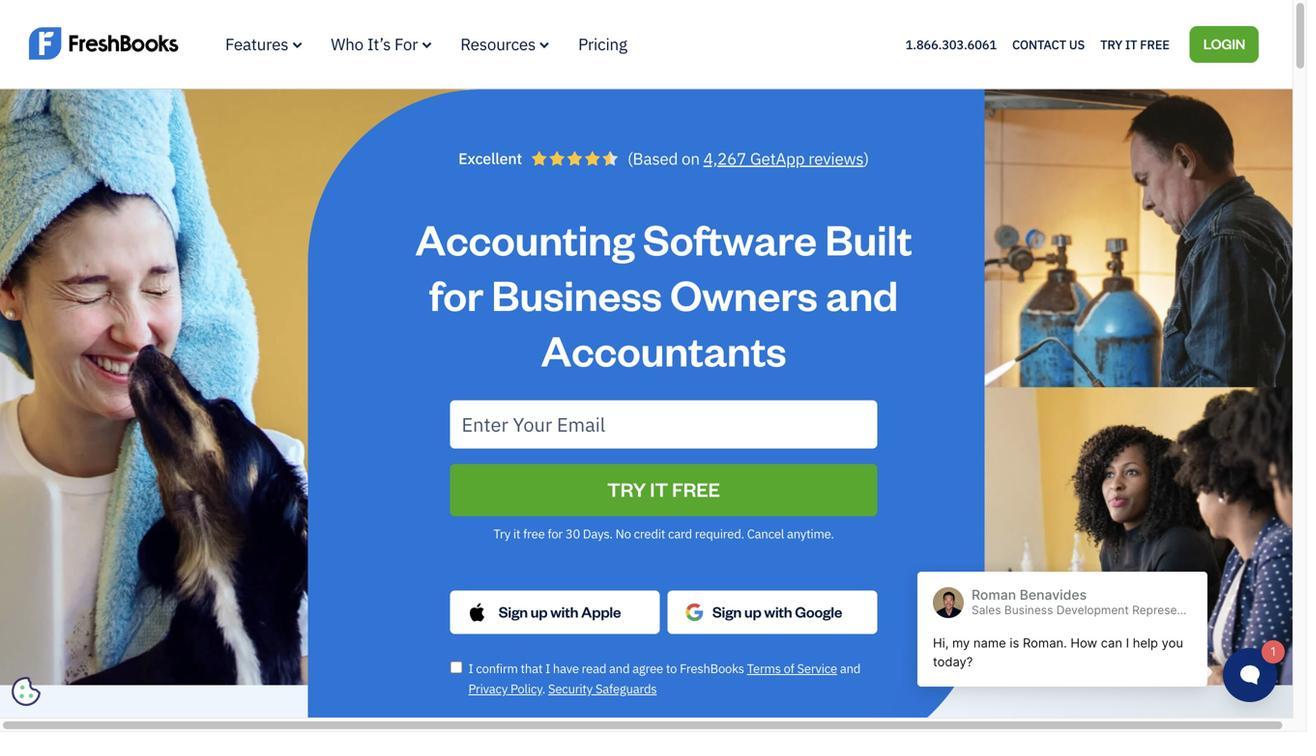 Task type: locate. For each thing, give the bounding box(es) containing it.
sign
[[499, 603, 528, 622], [713, 603, 742, 622]]

security
[[548, 681, 593, 698]]

1 up from the left
[[531, 603, 548, 622]]

for left '30'
[[548, 526, 563, 543]]

and for owners
[[826, 267, 898, 321]]

0 horizontal spatial for
[[429, 267, 483, 321]]

0 horizontal spatial i
[[469, 661, 473, 677]]

to
[[666, 661, 677, 677]]

2 sign from the left
[[713, 603, 742, 622]]

login
[[1204, 34, 1246, 52]]

excellent
[[458, 148, 522, 169]]

free inside 'link'
[[1140, 36, 1170, 52]]

1 horizontal spatial try
[[607, 477, 646, 503]]

with
[[550, 603, 579, 622], [764, 603, 792, 622]]

it right us
[[1125, 36, 1137, 52]]

read
[[582, 661, 606, 677]]

try inside "try it free" button
[[607, 477, 646, 503]]

features link
[[225, 33, 302, 55]]

try it free
[[1101, 36, 1170, 52]]

None checkbox
[[450, 662, 463, 675]]

card
[[668, 526, 692, 543]]

1.866.303.6061
[[906, 36, 997, 52]]

required.
[[695, 526, 744, 543]]

credit
[[634, 526, 665, 543]]

up
[[531, 603, 548, 622], [744, 603, 762, 622]]

days.
[[583, 526, 613, 543]]

anytime.
[[787, 526, 834, 543]]

1 i from the left
[[469, 661, 473, 677]]

dialog
[[0, 0, 1307, 733]]

for
[[395, 33, 418, 55]]

2 horizontal spatial try
[[1101, 36, 1123, 52]]

that
[[521, 661, 543, 677]]

1 horizontal spatial sign
[[713, 603, 742, 622]]

for for business
[[429, 267, 483, 321]]

1 horizontal spatial for
[[548, 526, 563, 543]]

free
[[523, 526, 545, 543]]

with for google
[[764, 603, 792, 622]]

contact
[[1012, 36, 1067, 52]]

1 horizontal spatial i
[[545, 661, 550, 677]]

0 horizontal spatial try
[[493, 526, 511, 543]]

google
[[795, 603, 842, 622]]

security safeguards link
[[548, 681, 657, 698]]

0 horizontal spatial sign
[[499, 603, 528, 622]]

it's
[[367, 33, 391, 55]]

try left the 'free' on the left bottom of the page
[[493, 526, 511, 543]]

for inside accounting software built for business owners and accountants
[[429, 267, 483, 321]]

0 vertical spatial free
[[1140, 36, 1170, 52]]

and right service
[[840, 661, 861, 677]]

0 vertical spatial for
[[429, 267, 483, 321]]

i
[[469, 661, 473, 677], [545, 661, 550, 677]]

with left apple
[[550, 603, 579, 622]]

free left login link
[[1140, 36, 1170, 52]]

terms
[[747, 661, 781, 677]]

sign right "apple logo"
[[499, 603, 528, 622]]

contact us
[[1012, 36, 1085, 52]]

with for apple
[[550, 603, 579, 622]]

1 horizontal spatial free
[[1140, 36, 1170, 52]]

30
[[566, 526, 580, 543]]

2 with from the left
[[764, 603, 792, 622]]

)
[[864, 148, 869, 169]]

us
[[1069, 36, 1085, 52]]

2 i from the left
[[545, 661, 550, 677]]

2 vertical spatial try
[[493, 526, 511, 543]]

and down built
[[826, 267, 898, 321]]

try it free link
[[1101, 32, 1170, 57]]

try
[[1101, 36, 1123, 52], [607, 477, 646, 503], [493, 526, 511, 543]]

try right us
[[1101, 36, 1123, 52]]

apple
[[581, 603, 621, 622]]

it for free
[[1125, 36, 1137, 52]]

sign up with google
[[713, 603, 842, 622]]

i right that
[[545, 661, 550, 677]]

1 vertical spatial it
[[513, 526, 520, 543]]

sign for sign up with apple
[[499, 603, 528, 622]]

sign up with apple link
[[450, 591, 660, 635]]

up up terms
[[744, 603, 762, 622]]

1 horizontal spatial it
[[1125, 36, 1137, 52]]

sign for sign up with google
[[713, 603, 742, 622]]

agree
[[633, 661, 663, 677]]

4,267
[[704, 148, 747, 169]]

freshbooks
[[680, 661, 744, 677]]

0 vertical spatial try
[[1101, 36, 1123, 52]]

1 with from the left
[[550, 603, 579, 622]]

sign up with google link
[[668, 590, 878, 636]]

login link
[[1190, 26, 1259, 63]]

it inside 'link'
[[1125, 36, 1137, 52]]

1 vertical spatial try
[[607, 477, 646, 503]]

0 horizontal spatial free
[[672, 477, 720, 503]]

and for read
[[609, 661, 630, 677]]

up up that
[[531, 603, 548, 622]]

0 horizontal spatial up
[[531, 603, 548, 622]]

free right the it
[[672, 477, 720, 503]]

cookie preferences image
[[12, 678, 41, 707]]

try it free for 30 days. no credit card required. cancel anytime.
[[493, 526, 834, 543]]

2 up from the left
[[744, 603, 762, 622]]

free for try it free
[[1140, 36, 1170, 52]]

for
[[429, 267, 483, 321], [548, 526, 563, 543]]

1 vertical spatial for
[[548, 526, 563, 543]]

1 sign from the left
[[499, 603, 528, 622]]

(based
[[628, 148, 678, 169]]

1 horizontal spatial with
[[764, 603, 792, 622]]

i left confirm on the left bottom
[[469, 661, 473, 677]]

1.866.303.6061 link
[[906, 36, 997, 52]]

try left the it
[[607, 477, 646, 503]]

sign up with apple
[[499, 603, 621, 622]]

privacy
[[469, 681, 508, 698]]

it left the 'free' on the left bottom of the page
[[513, 526, 520, 543]]

no
[[616, 526, 631, 543]]

free
[[1140, 36, 1170, 52], [672, 477, 720, 503]]

owners
[[670, 267, 818, 321]]

free inside button
[[672, 477, 720, 503]]

cancel
[[747, 526, 784, 543]]

who
[[331, 33, 364, 55]]

and inside accounting software built for business owners and accountants
[[826, 267, 898, 321]]

1 vertical spatial free
[[672, 477, 720, 503]]

sign right google logo
[[713, 603, 742, 622]]

and
[[826, 267, 898, 321], [609, 661, 630, 677], [840, 661, 861, 677]]

with left google
[[764, 603, 792, 622]]

0 horizontal spatial it
[[513, 526, 520, 543]]

0 horizontal spatial with
[[550, 603, 579, 622]]

it
[[1125, 36, 1137, 52], [513, 526, 520, 543]]

and up safeguards
[[609, 661, 630, 677]]

for down the accounting
[[429, 267, 483, 321]]

1 horizontal spatial up
[[744, 603, 762, 622]]

try inside try it free 'link'
[[1101, 36, 1123, 52]]

try for try it free
[[1101, 36, 1123, 52]]

accounting software built for business owners and accountants
[[415, 211, 912, 377]]

privacy policy link
[[469, 681, 542, 698]]

accountants
[[541, 323, 787, 377]]

contact us link
[[1012, 32, 1085, 57]]

terms of service link
[[747, 661, 837, 677]]

0 vertical spatial it
[[1125, 36, 1137, 52]]



Task type: describe. For each thing, give the bounding box(es) containing it.
freshbooks logo image
[[29, 25, 179, 62]]

have
[[553, 661, 579, 677]]

resources
[[461, 33, 536, 55]]

it for free
[[513, 526, 520, 543]]

google logo image
[[685, 590, 704, 636]]

who it's for link
[[331, 33, 432, 55]]

service
[[797, 661, 837, 677]]

try it free button
[[450, 465, 878, 517]]

resources link
[[461, 33, 549, 55]]

(based on 4,267 getapp reviews )
[[628, 148, 869, 169]]

confirm
[[476, 661, 518, 677]]

up for sign up with google
[[744, 603, 762, 622]]

accounting
[[415, 211, 635, 266]]

Enter Your Email email field
[[450, 401, 878, 449]]

cookie consent banner dialog
[[15, 481, 305, 704]]

features
[[225, 33, 288, 55]]

getapp
[[750, 148, 805, 169]]

up for sign up with apple
[[531, 603, 548, 622]]

pricing link
[[578, 33, 627, 55]]

of
[[784, 661, 795, 677]]

reviews
[[809, 148, 864, 169]]

apple logo image
[[468, 603, 487, 623]]

policy
[[511, 681, 542, 698]]

4.5 stars image
[[532, 152, 618, 166]]

4,267 getapp reviews link
[[704, 148, 864, 169]]

try for try it free
[[607, 477, 646, 503]]

business
[[492, 267, 662, 321]]

on
[[682, 148, 700, 169]]

it
[[650, 477, 668, 503]]

try for try it free for 30 days. no credit card required. cancel anytime.
[[493, 526, 511, 543]]

who it's for
[[331, 33, 418, 55]]

built
[[825, 211, 912, 266]]

safeguards
[[596, 681, 657, 698]]

for for 30
[[548, 526, 563, 543]]

software
[[643, 211, 817, 266]]

.
[[542, 681, 546, 698]]

pricing
[[578, 33, 627, 55]]

free for try it free
[[672, 477, 720, 503]]

try it free
[[607, 477, 720, 503]]

i confirm that i have read and agree to freshbooks terms of service and privacy policy . security safeguards
[[469, 661, 861, 698]]



Task type: vqa. For each thing, say whether or not it's contained in the screenshot.
iOS & Android Apps link
no



